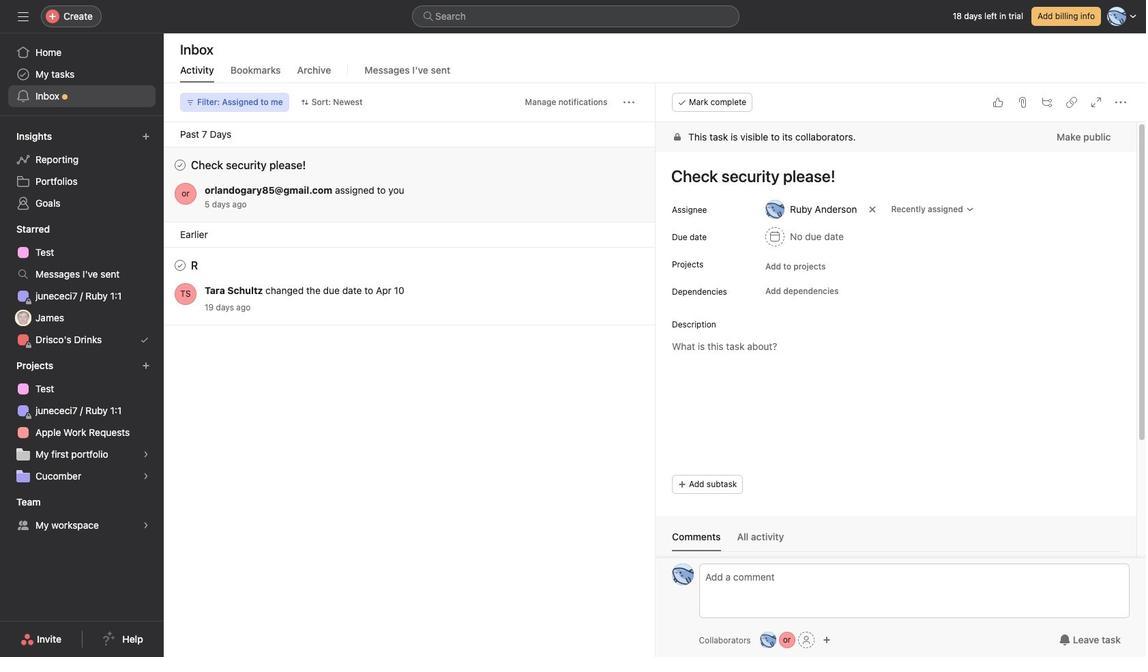 Task type: vqa. For each thing, say whether or not it's contained in the screenshot.
Hide sidebar IMAGE
yes



Task type: locate. For each thing, give the bounding box(es) containing it.
attachments: add a file to this task, check security please! image
[[1017, 97, 1028, 108]]

sort: newest image
[[301, 98, 309, 107]]

1 vertical spatial open user profile image
[[175, 283, 197, 305]]

1 horizontal spatial add or remove collaborators image
[[779, 632, 796, 649]]

add subtask image
[[1042, 97, 1053, 108]]

remove assignee image
[[869, 205, 877, 214]]

tab list
[[672, 530, 1120, 552]]

list box
[[412, 5, 740, 27]]

projects element
[[0, 354, 164, 490]]

open user profile image
[[175, 183, 197, 205], [175, 283, 197, 305], [672, 564, 694, 586]]

0 likes. click to like this task image
[[993, 97, 1004, 108]]

see details, cucomber image
[[142, 472, 150, 481]]

insights element
[[0, 124, 164, 217]]

0 horizontal spatial add or remove collaborators image
[[760, 632, 777, 649]]

Task Name text field
[[663, 160, 1120, 192]]

new insights image
[[142, 132, 150, 141]]

add or remove collaborators image
[[760, 632, 777, 649], [779, 632, 796, 649]]

main content
[[656, 122, 1137, 657]]

check security please! dialog
[[656, 83, 1147, 657]]

global element
[[0, 33, 164, 115]]



Task type: describe. For each thing, give the bounding box(es) containing it.
see details, my first portfolio image
[[142, 451, 150, 459]]

new project or portfolio image
[[142, 362, 150, 370]]

more actions image
[[624, 97, 635, 108]]

hide sidebar image
[[18, 11, 29, 22]]

teams element
[[0, 490, 164, 539]]

starred element
[[0, 217, 164, 354]]

0 vertical spatial open user profile image
[[175, 183, 197, 205]]

full screen image
[[1091, 97, 1102, 108]]

more actions for this task image
[[1116, 97, 1126, 108]]

2 add or remove collaborators image from the left
[[779, 632, 796, 649]]

tab list inside check security please! dialog
[[672, 530, 1120, 552]]

see details, my workspace image
[[142, 522, 150, 530]]

1 add or remove collaborators image from the left
[[760, 632, 777, 649]]

copy task link image
[[1066, 97, 1077, 108]]

2 vertical spatial open user profile image
[[672, 564, 694, 586]]

main content inside check security please! dialog
[[656, 122, 1137, 657]]

add or remove collaborators image
[[823, 636, 831, 644]]



